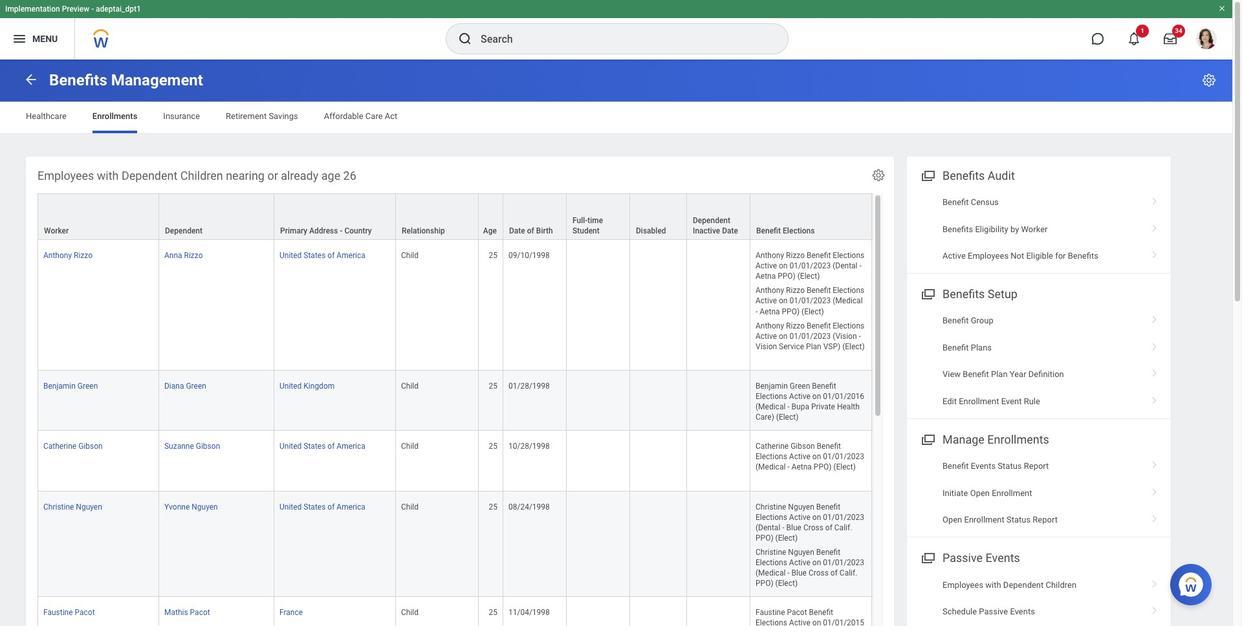 Task type: describe. For each thing, give the bounding box(es) containing it.
vsp)
[[823, 342, 841, 351]]

christine for christine nguyen benefit elections active on 01/01/2023 (medical - blue cross of calif. ppo) (elect)
[[756, 548, 786, 557]]

adeptai_dpt1
[[96, 5, 141, 14]]

child for 01/28/1998
[[401, 382, 419, 391]]

row containing full-time student
[[38, 194, 936, 241]]

states for rizzo
[[304, 251, 326, 260]]

menu button
[[0, 18, 75, 60]]

primary address - country column header
[[274, 194, 396, 241]]

christine nguyen benefit elections active on 01/01/2023 (dental - blue cross of calif. ppo) (elect)
[[756, 502, 864, 543]]

affordable
[[324, 111, 363, 121]]

benefits audit
[[943, 169, 1015, 182]]

schedule passive events link
[[907, 598, 1171, 625]]

elections inside benefit elections popup button
[[783, 227, 815, 236]]

france link
[[280, 606, 303, 617]]

chevron right image for employees with dependent children
[[1147, 576, 1163, 588]]

age button
[[479, 194, 503, 239]]

manage
[[943, 433, 985, 446]]

private
[[811, 402, 835, 412]]

anthony rizzo link
[[43, 249, 93, 260]]

rizzo for anthony rizzo
[[74, 251, 93, 260]]

dependent inactive date button
[[687, 194, 750, 239]]

anthony rizzo benefit elections active on 01/01/2023 (vision - vision service plan vsp) (elect) element
[[756, 319, 865, 351]]

inactive
[[693, 227, 720, 236]]

34
[[1175, 27, 1183, 34]]

anthony rizzo benefit elections active on 01/01/2023 (medical - aetna ppo) (elect) element
[[756, 284, 865, 316]]

3 america from the top
[[337, 502, 365, 511]]

benefit group link
[[907, 308, 1171, 334]]

benefit inside catherine gibson benefit elections active on 01/01/2023 (medical - aetna ppo) (elect)
[[817, 442, 841, 451]]

chevron right image for benefit plans
[[1147, 338, 1163, 351]]

france
[[280, 608, 303, 617]]

(dental for christine nguyen benefit elections active on 01/01/2023 (dental - blue cross of calif. ppo) (elect)
[[756, 523, 781, 532]]

child element for 08/24/1998
[[401, 500, 419, 511]]

rizzo for anthony rizzo benefit elections active on 01/01/2023 (dental - aetna ppo) (elect)
[[786, 251, 805, 260]]

row containing benjamin green
[[38, 371, 936, 431]]

affordable care act
[[324, 111, 397, 121]]

tab list inside benefits management main content
[[13, 102, 1220, 133]]

plans
[[971, 343, 992, 353]]

10/28/1998
[[509, 442, 550, 451]]

audit
[[988, 169, 1015, 182]]

justify image
[[12, 31, 27, 47]]

catherine for catherine gibson benefit elections active on 01/01/2023 (medical - aetna ppo) (elect)
[[756, 442, 789, 451]]

catherine gibson link
[[43, 439, 103, 451]]

- inside menu banner
[[91, 5, 94, 14]]

benefit inside anthony rizzo benefit elections active on 01/01/2023 (medical - aetna ppo) (elect)
[[807, 286, 831, 295]]

diana green
[[164, 382, 206, 391]]

chevron right image for benefit events status report
[[1147, 457, 1163, 470]]

elections for christine nguyen benefit elections active on 01/01/2023 (dental - blue cross of calif. ppo) (elect)
[[756, 513, 787, 522]]

01/01/2023 for anthony rizzo benefit elections active on 01/01/2023 (dental - aetna ppo) (elect)
[[790, 262, 831, 271]]

benjamin green benefit elections active on 01/01/2016 (medical - bupa  private health care) (elect) element
[[756, 379, 864, 422]]

vision
[[756, 342, 777, 351]]

healthcare
[[26, 111, 67, 121]]

birth
[[536, 227, 553, 236]]

on for christine nguyen benefit elections active on 01/01/2023 (medical - blue cross of calif. ppo) (elect)
[[813, 558, 821, 567]]

chevron right image for view benefit plan year definition
[[1147, 365, 1163, 378]]

disabled column header
[[630, 194, 687, 241]]

on for faustine pacot benefit elections active on 01/01/201
[[813, 619, 821, 626]]

menu group image for passive events
[[919, 549, 936, 566]]

relationship button
[[396, 194, 478, 239]]

(elect) inside benjamin green benefit elections active on 01/01/2016 (medical - bupa  private health care) (elect)
[[776, 413, 799, 422]]

benefit inside christine nguyen benefit elections active on 01/01/2023 (dental - blue cross of calif. ppo) (elect)
[[816, 502, 841, 511]]

nguyen for christine nguyen benefit elections active on 01/01/2023 (medical - blue cross of calif. ppo) (elect)
[[788, 548, 815, 557]]

savings
[[269, 111, 298, 121]]

benefit plans
[[943, 343, 992, 353]]

census
[[971, 197, 999, 207]]

events for benefit
[[971, 461, 996, 471]]

1 horizontal spatial enrollments
[[988, 433, 1049, 446]]

open enrollment status report
[[943, 515, 1058, 525]]

full-time student
[[573, 216, 603, 236]]

items selected list for 08/24/1998
[[756, 500, 866, 589]]

christine nguyen benefit elections active on 01/01/2023 (medical - blue cross of calif. ppo) (elect)
[[756, 548, 864, 588]]

menu group image for benefits setup
[[919, 285, 936, 302]]

active for catherine gibson benefit elections active on 01/01/2023 (medical - aetna ppo) (elect)
[[789, 452, 811, 462]]

pacot for faustine pacot
[[75, 608, 95, 617]]

report for open enrollment status report
[[1033, 515, 1058, 525]]

mathis
[[164, 608, 188, 617]]

relationship column header
[[396, 194, 479, 241]]

anthony rizzo benefit elections active on 01/01/2023 (vision - vision service plan vsp) (elect)
[[756, 321, 865, 351]]

- for christine nguyen benefit elections active on 01/01/2023 (dental - blue cross of calif. ppo) (elect)
[[782, 523, 785, 532]]

ppo) for anthony rizzo benefit elections active on 01/01/2023 (dental - aetna ppo) (elect)
[[778, 272, 796, 281]]

time
[[588, 216, 603, 225]]

employees with dependent children link
[[907, 572, 1171, 598]]

1
[[1141, 27, 1145, 34]]

01/01/2023 for anthony rizzo benefit elections active on 01/01/2023 (vision - vision service plan vsp) (elect)
[[790, 332, 831, 341]]

elections for anthony rizzo benefit elections active on 01/01/2023 (medical - aetna ppo) (elect)
[[833, 286, 865, 295]]

(medical for christine nguyen benefit elections active on 01/01/2023 (medical - blue cross of calif. ppo) (elect)
[[756, 569, 786, 578]]

elections for anthony rizzo benefit elections active on 01/01/2023 (vision - vision service plan vsp) (elect)
[[833, 321, 865, 330]]

united states of america link for suzanne gibson
[[280, 439, 365, 451]]

close environment banner image
[[1218, 5, 1226, 12]]

benjamin green
[[43, 382, 98, 391]]

benefits eligibility by worker
[[943, 224, 1048, 234]]

menu banner
[[0, 0, 1233, 60]]

age
[[483, 227, 497, 236]]

benefits for benefits management
[[49, 71, 107, 89]]

(elect) inside catherine gibson benefit elections active on 01/01/2023 (medical - aetna ppo) (elect)
[[834, 463, 856, 472]]

chevron right image for edit enrollment event rule
[[1147, 392, 1163, 405]]

christine nguyen link
[[43, 500, 102, 511]]

green for diana green
[[186, 382, 206, 391]]

united for green
[[280, 382, 302, 391]]

0 vertical spatial passive
[[943, 552, 983, 565]]

gibson for catherine gibson benefit elections active on 01/01/2023 (medical - aetna ppo) (elect)
[[791, 442, 815, 451]]

worker inside list
[[1021, 224, 1048, 234]]

3 united states of america link from the top
[[280, 500, 365, 511]]

chevron right image for active employees not eligible for benefits
[[1147, 246, 1163, 259]]

menu group image for benefits audit
[[919, 166, 936, 184]]

suzanne
[[164, 442, 194, 451]]

preview
[[62, 5, 89, 14]]

benefit inside benjamin green benefit elections active on 01/01/2016 (medical - bupa  private health care) (elect)
[[812, 382, 836, 391]]

full-time student column header
[[567, 194, 630, 241]]

definition
[[1029, 370, 1064, 379]]

benefit inside faustine pacot benefit elections active on 01/01/201
[[809, 608, 833, 617]]

benefit inside christine nguyen benefit elections active on 01/01/2023 (medical - blue cross of calif. ppo) (elect)
[[816, 548, 841, 557]]

benefit inside "benefit census" link
[[943, 197, 969, 207]]

row containing faustine pacot
[[38, 597, 936, 626]]

children for employees with dependent children nearing or already age 26
[[180, 169, 223, 182]]

3 united states of america from the top
[[280, 502, 365, 511]]

child element for 11/04/1998
[[401, 606, 419, 617]]

benefit inside benefit plans link
[[943, 343, 969, 353]]

passive inside schedule passive events link
[[979, 607, 1008, 617]]

with for employees with dependent children
[[986, 580, 1001, 590]]

- for catherine gibson benefit elections active on 01/01/2023 (medical - aetna ppo) (elect)
[[788, 463, 790, 472]]

worker inside popup button
[[44, 227, 69, 236]]

disabled button
[[630, 194, 686, 239]]

group
[[971, 316, 994, 326]]

benjamin green link
[[43, 379, 98, 391]]

benefits setup
[[943, 287, 1018, 301]]

manage enrollments
[[943, 433, 1049, 446]]

(elect) inside the anthony rizzo benefit elections active on 01/01/2023 (dental - aetna ppo) (elect)
[[798, 272, 820, 281]]

benefit census link
[[907, 189, 1171, 216]]

benefits right the for
[[1068, 251, 1099, 261]]

or
[[267, 169, 278, 182]]

suzanne gibson
[[164, 442, 220, 451]]

cross for (dental
[[804, 523, 824, 532]]

country
[[344, 227, 372, 236]]

0 horizontal spatial enrollments
[[92, 111, 137, 121]]

united states of america link for anna rizzo
[[280, 249, 365, 260]]

gibson for catherine gibson
[[78, 442, 103, 451]]

benefit elections
[[756, 227, 815, 236]]

christine nguyen benefit elections active on 01/01/2023 (medical - blue cross of calif. ppo) (elect) element
[[756, 545, 864, 588]]

view benefit plan year definition link
[[907, 361, 1171, 388]]

status for enrollment
[[1007, 515, 1031, 525]]

34 button
[[1156, 25, 1185, 53]]

age column header
[[479, 194, 503, 241]]

on for anthony rizzo benefit elections active on 01/01/2023 (vision - vision service plan vsp) (elect)
[[779, 332, 788, 341]]

child element for 09/10/1998
[[401, 249, 419, 260]]

benjamin for benjamin green benefit elections active on 01/01/2016 (medical - bupa  private health care) (elect)
[[756, 382, 788, 391]]

ppo) for anthony rizzo benefit elections active on 01/01/2023 (medical - aetna ppo) (elect)
[[782, 307, 800, 316]]

passive events
[[943, 552, 1020, 565]]

anthony rizzo benefit elections active on 01/01/2023 (dental - aetna ppo) (elect) element
[[756, 249, 865, 281]]

configure this page image
[[1202, 72, 1217, 88]]

employees for employees with dependent children nearing or already age 26
[[38, 169, 94, 182]]

kingdom
[[304, 382, 335, 391]]

(elect) inside christine nguyen benefit elections active on 01/01/2023 (medical - blue cross of calif. ppo) (elect)
[[775, 579, 798, 588]]

1 vertical spatial plan
[[991, 370, 1008, 379]]

- inside popup button
[[340, 227, 343, 236]]

on for anthony rizzo benefit elections active on 01/01/2023 (dental - aetna ppo) (elect)
[[779, 262, 788, 271]]

25 for 01/28/1998
[[489, 382, 498, 391]]

relationship
[[402, 227, 445, 236]]

open enrollment status report link
[[907, 507, 1171, 533]]

(elect) inside anthony rizzo benefit elections active on 01/01/2023 (vision - vision service plan vsp) (elect)
[[843, 342, 865, 351]]

of inside christine nguyen benefit elections active on 01/01/2023 (medical - blue cross of calif. ppo) (elect)
[[831, 569, 838, 578]]

on for catherine gibson benefit elections active on 01/01/2023 (medical - aetna ppo) (elect)
[[813, 452, 821, 462]]

employees with dependent children
[[943, 580, 1077, 590]]

benefit inside anthony rizzo benefit elections active on 01/01/2023 (vision - vision service plan vsp) (elect)
[[807, 321, 831, 330]]

benefit elections column header
[[751, 194, 872, 241]]

dependent inside list
[[1003, 580, 1044, 590]]

menu group image for manage enrollments
[[919, 430, 936, 448]]

benefits for benefits eligibility by worker
[[943, 224, 973, 234]]

search image
[[457, 31, 473, 47]]

event
[[1001, 396, 1022, 406]]

active employees not eligible for benefits
[[943, 251, 1099, 261]]

benefit inside the anthony rizzo benefit elections active on 01/01/2023 (dental - aetna ppo) (elect)
[[807, 251, 831, 260]]

full-time student button
[[567, 194, 630, 239]]

benefits for benefits audit
[[943, 169, 985, 182]]

child for 10/28/1998
[[401, 442, 419, 451]]

rizzo for anthony rizzo benefit elections active on 01/01/2023 (medical - aetna ppo) (elect)
[[786, 286, 805, 295]]

benefit inside benefit group link
[[943, 316, 969, 326]]

active employees not eligible for benefits link
[[907, 243, 1171, 269]]

on for benjamin green benefit elections active on 01/01/2016 (medical - bupa  private health care) (elect)
[[813, 392, 821, 401]]

christine for christine nguyen benefit elections active on 01/01/2023 (dental - blue cross of calif. ppo) (elect)
[[756, 502, 786, 511]]

(medical for anthony rizzo benefit elections active on 01/01/2023 (medical - aetna ppo) (elect)
[[833, 297, 863, 306]]

faustine pacot benefit elections active on 01/01/2015 (health - la mutuelle générale  mutuelle groupe) (elect) element
[[756, 606, 864, 626]]

active for anthony rizzo benefit elections active on 01/01/2023 (medical - aetna ppo) (elect)
[[756, 297, 777, 306]]

previous page image
[[23, 71, 39, 87]]

Search Workday  search field
[[481, 25, 762, 53]]

rule
[[1024, 396, 1040, 406]]

(vision
[[833, 332, 857, 341]]

1 button
[[1120, 25, 1149, 53]]

of inside christine nguyen benefit elections active on 01/01/2023 (dental - blue cross of calif. ppo) (elect)
[[825, 523, 833, 532]]

08/24/1998
[[509, 502, 550, 511]]

nearing
[[226, 169, 265, 182]]

green for benjamin green benefit elections active on 01/01/2016 (medical - bupa  private health care) (elect)
[[790, 382, 810, 391]]

worker column header
[[38, 194, 159, 241]]



Task type: locate. For each thing, give the bounding box(es) containing it.
dependent inactive date
[[693, 216, 738, 236]]

2 vertical spatial aetna
[[792, 463, 812, 472]]

1 list from the top
[[907, 189, 1171, 269]]

ppo) inside catherine gibson benefit elections active on 01/01/2023 (medical - aetna ppo) (elect)
[[814, 463, 832, 472]]

benefit up vsp)
[[807, 321, 831, 330]]

with for employees with dependent children nearing or already age 26
[[97, 169, 119, 182]]

chevron right image inside "view benefit plan year definition" link
[[1147, 365, 1163, 378]]

4 list from the top
[[907, 572, 1171, 626]]

2 chevron right image from the top
[[1147, 338, 1163, 351]]

benjamin green benefit elections active on 01/01/2016 (medical - bupa  private health care) (elect)
[[756, 382, 864, 422]]

list for enrollments
[[907, 453, 1171, 533]]

events up initiate open enrollment
[[971, 461, 996, 471]]

report for benefit events status report
[[1024, 461, 1049, 471]]

25 for 10/28/1998
[[489, 442, 498, 451]]

aetna for catherine gibson benefit elections active on 01/01/2023 (medical - aetna ppo) (elect)
[[792, 463, 812, 472]]

chevron right image
[[1147, 193, 1163, 206], [1147, 220, 1163, 233], [1147, 246, 1163, 259], [1147, 365, 1163, 378], [1147, 510, 1163, 523], [1147, 576, 1163, 588]]

united
[[280, 251, 302, 260], [280, 382, 302, 391], [280, 442, 302, 451], [280, 502, 302, 511]]

row containing anthony rizzo
[[38, 240, 936, 371]]

chevron right image inside schedule passive events link
[[1147, 602, 1163, 615]]

benefits eligibility by worker link
[[907, 216, 1171, 243]]

01/01/2023 for catherine gibson benefit elections active on 01/01/2023 (medical - aetna ppo) (elect)
[[823, 452, 864, 462]]

0 vertical spatial enrollment
[[959, 396, 999, 406]]

(medical inside christine nguyen benefit elections active on 01/01/2023 (medical - blue cross of calif. ppo) (elect)
[[756, 569, 786, 578]]

events down employees with dependent children
[[1010, 607, 1035, 617]]

anthony for anthony rizzo benefit elections active on 01/01/2023 (vision - vision service plan vsp) (elect)
[[756, 321, 784, 330]]

benefit up the private
[[812, 382, 836, 391]]

- up christine nguyen benefit elections active on 01/01/2023 (medical - blue cross of calif. ppo) (elect) "element" at the right of page
[[782, 523, 785, 532]]

1 vertical spatial enrollments
[[988, 433, 1049, 446]]

implementation preview -   adeptai_dpt1
[[5, 5, 141, 14]]

aetna inside anthony rizzo benefit elections active on 01/01/2023 (medical - aetna ppo) (elect)
[[760, 307, 780, 316]]

on inside faustine pacot benefit elections active on 01/01/201
[[813, 619, 821, 626]]

1 chevron right image from the top
[[1147, 312, 1163, 324]]

benefits up benefit group
[[943, 287, 985, 301]]

employees down eligibility
[[968, 251, 1009, 261]]

2 gibson from the left
[[196, 442, 220, 451]]

child element for 01/28/1998
[[401, 379, 419, 391]]

4 child from the top
[[401, 502, 419, 511]]

calif. up faustine pacot benefit elections active on 01/01/2015 (health - la mutuelle générale  mutuelle groupe) (elect) element
[[840, 569, 858, 578]]

1 vertical spatial menu group image
[[919, 549, 936, 566]]

elections inside catherine gibson benefit elections active on 01/01/2023 (medical - aetna ppo) (elect)
[[756, 452, 787, 462]]

2 vertical spatial united states of america
[[280, 502, 365, 511]]

3 chevron right image from the top
[[1147, 246, 1163, 259]]

schedule passive events
[[943, 607, 1035, 617]]

children up schedule passive events link
[[1046, 580, 1077, 590]]

service
[[779, 342, 804, 351]]

- up the anthony rizzo benefit elections active on 01/01/2023 (medical - aetna ppo) (elect) element
[[860, 262, 862, 271]]

1 horizontal spatial gibson
[[196, 442, 220, 451]]

anna rizzo
[[164, 251, 203, 260]]

(dental inside christine nguyen benefit elections active on 01/01/2023 (dental - blue cross of calif. ppo) (elect)
[[756, 523, 781, 532]]

active inside faustine pacot benefit elections active on 01/01/201
[[789, 619, 811, 626]]

0 horizontal spatial green
[[78, 382, 98, 391]]

1 horizontal spatial (dental
[[833, 262, 858, 271]]

chevron right image inside open enrollment status report link
[[1147, 510, 1163, 523]]

(elect) up christine nguyen benefit elections active on 01/01/2023 (medical - blue cross of calif. ppo) (elect) "element" at the right of page
[[775, 534, 798, 543]]

plan inside anthony rizzo benefit elections active on 01/01/2023 (vision - vision service plan vsp) (elect)
[[806, 342, 822, 351]]

2 vertical spatial united states of america link
[[280, 500, 365, 511]]

2 items selected list from the top
[[756, 500, 866, 589]]

green up "catherine gibson" link
[[78, 382, 98, 391]]

0 vertical spatial menu group image
[[919, 285, 936, 302]]

1 vertical spatial united states of america link
[[280, 439, 365, 451]]

active for faustine pacot benefit elections active on 01/01/201
[[789, 619, 811, 626]]

pacot for faustine pacot benefit elections active on 01/01/201
[[787, 608, 807, 617]]

calif. inside christine nguyen benefit elections active on 01/01/2023 (dental - blue cross of calif. ppo) (elect)
[[835, 523, 852, 532]]

1 gibson from the left
[[78, 442, 103, 451]]

0 horizontal spatial with
[[97, 169, 119, 182]]

(medical inside anthony rizzo benefit elections active on 01/01/2023 (medical - aetna ppo) (elect)
[[833, 297, 863, 306]]

employees for employees with dependent children
[[943, 580, 984, 590]]

blue inside christine nguyen benefit elections active on 01/01/2023 (dental - blue cross of calif. ppo) (elect)
[[786, 523, 802, 532]]

list containing employees with dependent children
[[907, 572, 1171, 626]]

1 vertical spatial (dental
[[756, 523, 781, 532]]

mathis pacot
[[164, 608, 210, 617]]

chevron right image for benefit group
[[1147, 312, 1163, 324]]

01/01/2023 inside anthony rizzo benefit elections active on 01/01/2023 (medical - aetna ppo) (elect)
[[790, 297, 831, 306]]

0 vertical spatial blue
[[786, 523, 802, 532]]

1 horizontal spatial green
[[186, 382, 206, 391]]

gibson right suzanne
[[196, 442, 220, 451]]

1 vertical spatial children
[[1046, 580, 1077, 590]]

6 row from the top
[[38, 597, 936, 626]]

3 pacot from the left
[[787, 608, 807, 617]]

cell
[[567, 240, 630, 371], [630, 240, 687, 371], [687, 240, 751, 371], [872, 240, 936, 371], [567, 371, 630, 431], [630, 371, 687, 431], [687, 371, 751, 431], [872, 371, 936, 431], [567, 431, 630, 491], [630, 431, 687, 491], [687, 431, 751, 491], [872, 431, 936, 491], [567, 491, 630, 597], [630, 491, 687, 597], [687, 491, 751, 597], [872, 491, 936, 597], [567, 597, 630, 626], [630, 597, 687, 626], [687, 597, 751, 626], [872, 597, 936, 626]]

open down initiate
[[943, 515, 962, 525]]

anthony for anthony rizzo
[[43, 251, 72, 260]]

1 pacot from the left
[[75, 608, 95, 617]]

01/01/2023 inside the anthony rizzo benefit elections active on 01/01/2023 (dental - aetna ppo) (elect)
[[790, 262, 831, 271]]

green inside 'link'
[[186, 382, 206, 391]]

- inside christine nguyen benefit elections active on 01/01/2023 (dental - blue cross of calif. ppo) (elect)
[[782, 523, 785, 532]]

(elect) up anthony rizzo benefit elections active on 01/01/2023 (vision - vision service plan vsp) (elect) element
[[802, 307, 824, 316]]

chevron right image inside active employees not eligible for benefits link
[[1147, 246, 1163, 259]]

1 vertical spatial passive
[[979, 607, 1008, 617]]

(elect) down (vision
[[843, 342, 865, 351]]

chevron right image for initiate open enrollment
[[1147, 484, 1163, 497]]

anna rizzo link
[[164, 249, 203, 260]]

(medical up faustine pacot benefit elections active on 01/01/2015 (health - la mutuelle générale  mutuelle groupe) (elect) element
[[756, 569, 786, 578]]

1 horizontal spatial faustine
[[756, 608, 785, 617]]

list containing benefit census
[[907, 189, 1171, 269]]

edit enrollment event rule
[[943, 396, 1040, 406]]

1 menu group image from the top
[[919, 285, 936, 302]]

of
[[527, 227, 534, 236], [328, 251, 335, 260], [328, 442, 335, 451], [328, 502, 335, 511], [825, 523, 833, 532], [831, 569, 838, 578]]

nguyen for christine nguyen
[[76, 502, 102, 511]]

0 vertical spatial united states of america link
[[280, 249, 365, 260]]

date of birth button
[[503, 194, 566, 239]]

setup
[[988, 287, 1018, 301]]

events for passive
[[986, 552, 1020, 565]]

1 vertical spatial united states of america
[[280, 442, 365, 451]]

1 horizontal spatial with
[[986, 580, 1001, 590]]

on inside anthony rizzo benefit elections active on 01/01/2023 (vision - vision service plan vsp) (elect)
[[779, 332, 788, 341]]

on inside anthony rizzo benefit elections active on 01/01/2023 (medical - aetna ppo) (elect)
[[779, 297, 788, 306]]

rizzo inside anthony rizzo benefit elections active on 01/01/2023 (vision - vision service plan vsp) (elect)
[[786, 321, 805, 330]]

4 chevron right image from the top
[[1147, 365, 1163, 378]]

2 child from the top
[[401, 382, 419, 391]]

1 vertical spatial open
[[943, 515, 962, 525]]

01/01/2023 down health
[[823, 452, 864, 462]]

calif. for christine nguyen benefit elections active on 01/01/2023 (medical - blue cross of calif. ppo) (elect)
[[840, 569, 858, 578]]

child for 08/24/1998
[[401, 502, 419, 511]]

faustine pacot benefit elections active on 01/01/201
[[756, 608, 864, 626]]

active inside benjamin green benefit elections active on 01/01/2016 (medical - bupa  private health care) (elect)
[[789, 392, 811, 401]]

- right (vision
[[859, 332, 861, 341]]

cross up christine nguyen benefit elections active on 01/01/2023 (medical - blue cross of calif. ppo) (elect) "element" at the right of page
[[804, 523, 824, 532]]

2 date from the left
[[722, 227, 738, 236]]

01/01/2016
[[823, 392, 864, 401]]

on inside christine nguyen benefit elections active on 01/01/2023 (dental - blue cross of calif. ppo) (elect)
[[813, 513, 821, 522]]

list for audit
[[907, 189, 1171, 269]]

25 down age
[[489, 251, 498, 260]]

united kingdom
[[280, 382, 335, 391]]

2 chevron right image from the top
[[1147, 220, 1163, 233]]

0 horizontal spatial children
[[180, 169, 223, 182]]

chevron right image for open enrollment status report
[[1147, 510, 1163, 523]]

christine down christine nguyen benefit elections active on 01/01/2023 (dental - blue cross of calif. ppo) (elect)
[[756, 548, 786, 557]]

0 vertical spatial open
[[970, 488, 990, 498]]

catherine gibson benefit elections active on 01/01/2023 (medical - aetna ppo) (elect) element
[[756, 439, 864, 472]]

0 vertical spatial states
[[304, 251, 326, 260]]

active inside christine nguyen benefit elections active on 01/01/2023 (dental - blue cross of calif. ppo) (elect)
[[789, 513, 811, 522]]

aetna for anthony rizzo benefit elections active on 01/01/2023 (medical - aetna ppo) (elect)
[[760, 307, 780, 316]]

1 vertical spatial items selected list
[[756, 500, 866, 589]]

america for anna rizzo
[[337, 251, 365, 260]]

plan left the year
[[991, 370, 1008, 379]]

01/01/2023
[[790, 262, 831, 271], [790, 297, 831, 306], [790, 332, 831, 341], [823, 452, 864, 462], [823, 513, 864, 522], [823, 558, 864, 567]]

states for gibson
[[304, 442, 326, 451]]

date right inactive
[[722, 227, 738, 236]]

benefit up initiate
[[943, 461, 969, 471]]

1 vertical spatial status
[[1007, 515, 1031, 525]]

worker button
[[38, 194, 159, 239]]

3 states from the top
[[304, 502, 326, 511]]

01/01/2023 for christine nguyen benefit elections active on 01/01/2023 (dental - blue cross of calif. ppo) (elect)
[[823, 513, 864, 522]]

1 vertical spatial states
[[304, 442, 326, 451]]

(dental up christine nguyen benefit elections active on 01/01/2023 (medical - blue cross of calif. ppo) (elect) "element" at the right of page
[[756, 523, 781, 532]]

nguyen inside christine nguyen benefit elections active on 01/01/2023 (dental - blue cross of calif. ppo) (elect)
[[788, 502, 815, 511]]

events up employees with dependent children
[[986, 552, 1020, 565]]

items selected list containing christine nguyen benefit elections active on 01/01/2023 (dental - blue cross of calif. ppo) (elect)
[[756, 500, 866, 589]]

faustine inside faustine pacot benefit elections active on 01/01/201
[[756, 608, 785, 617]]

employees with dependent children nearing or already age 26 element
[[26, 157, 936, 626]]

management
[[111, 71, 203, 89]]

items selected list for 09/10/1998
[[756, 249, 866, 362]]

2 faustine from the left
[[756, 608, 785, 617]]

blue
[[786, 523, 802, 532], [792, 569, 807, 578]]

0 horizontal spatial (dental
[[756, 523, 781, 532]]

eligibility
[[975, 224, 1009, 234]]

calif. inside christine nguyen benefit elections active on 01/01/2023 (medical - blue cross of calif. ppo) (elect)
[[840, 569, 858, 578]]

2 vertical spatial enrollment
[[964, 515, 1005, 525]]

2 vertical spatial america
[[337, 502, 365, 511]]

nguyen down 'catherine gibson'
[[76, 502, 102, 511]]

yvonne nguyen
[[164, 502, 218, 511]]

tab list containing healthcare
[[13, 102, 1220, 133]]

rizzo up service
[[786, 321, 805, 330]]

0 vertical spatial (dental
[[833, 262, 858, 271]]

children inside list
[[1046, 580, 1077, 590]]

diana green link
[[164, 379, 206, 391]]

2 vertical spatial employees
[[943, 580, 984, 590]]

2 menu group image from the top
[[919, 549, 936, 566]]

view benefit plan year definition
[[943, 370, 1064, 379]]

date right age
[[509, 227, 525, 236]]

child for 09/10/1998
[[401, 251, 419, 260]]

1 horizontal spatial worker
[[1021, 224, 1048, 234]]

benefits down benefit census
[[943, 224, 973, 234]]

catherine down care)
[[756, 442, 789, 451]]

26
[[343, 169, 356, 182]]

anthony rizzo benefit elections active on 01/01/2023 (medical - aetna ppo) (elect)
[[756, 286, 865, 316]]

ppo) inside the anthony rizzo benefit elections active on 01/01/2023 (dental - aetna ppo) (elect)
[[778, 272, 796, 281]]

1 vertical spatial with
[[986, 580, 1001, 590]]

1 horizontal spatial catherine
[[756, 442, 789, 451]]

2 states from the top
[[304, 442, 326, 451]]

menu group image
[[919, 285, 936, 302], [919, 430, 936, 448]]

address
[[309, 227, 338, 236]]

on up the private
[[813, 392, 821, 401]]

01/28/1998
[[509, 382, 550, 391]]

date of birth column header
[[503, 194, 567, 241]]

benefits for benefits setup
[[943, 287, 985, 301]]

enrollment
[[959, 396, 999, 406], [992, 488, 1032, 498], [964, 515, 1005, 525]]

3 united from the top
[[280, 442, 302, 451]]

1 vertical spatial blue
[[792, 569, 807, 578]]

united for rizzo
[[280, 251, 302, 260]]

0 horizontal spatial worker
[[44, 227, 69, 236]]

blue inside christine nguyen benefit elections active on 01/01/2023 (medical - blue cross of calif. ppo) (elect)
[[792, 569, 807, 578]]

chevron right image for benefits eligibility by worker
[[1147, 220, 1163, 233]]

0 horizontal spatial open
[[943, 515, 962, 525]]

faustine for faustine pacot
[[43, 608, 73, 617]]

care)
[[756, 413, 774, 422]]

christine for christine nguyen
[[43, 502, 74, 511]]

1 horizontal spatial benjamin
[[756, 382, 788, 391]]

green inside benjamin green benefit elections active on 01/01/2016 (medical - bupa  private health care) (elect)
[[790, 382, 810, 391]]

faustine for faustine pacot benefit elections active on 01/01/201
[[756, 608, 785, 617]]

cross for (medical
[[809, 569, 829, 578]]

report up initiate open enrollment link
[[1024, 461, 1049, 471]]

anthony down the anthony rizzo benefit elections active on 01/01/2023 (dental - aetna ppo) (elect)
[[756, 286, 784, 295]]

4 chevron right image from the top
[[1147, 457, 1163, 470]]

(dental for anthony rizzo benefit elections active on 01/01/2023 (dental - aetna ppo) (elect)
[[833, 262, 858, 271]]

enrollments
[[92, 111, 137, 121], [988, 433, 1049, 446]]

insurance
[[163, 111, 200, 121]]

3 chevron right image from the top
[[1147, 392, 1163, 405]]

calif. up christine nguyen benefit elections active on 01/01/2023 (medical - blue cross of calif. ppo) (elect) "element" at the right of page
[[835, 523, 852, 532]]

elections inside christine nguyen benefit elections active on 01/01/2023 (medical - blue cross of calif. ppo) (elect)
[[756, 558, 787, 567]]

employees with dependent children nearing or already age 26
[[38, 169, 356, 182]]

2 horizontal spatial pacot
[[787, 608, 807, 617]]

child element
[[401, 249, 419, 260], [401, 379, 419, 391], [401, 439, 419, 451], [401, 500, 419, 511], [401, 606, 419, 617]]

(medical up (vision
[[833, 297, 863, 306]]

aetna inside catherine gibson benefit elections active on 01/01/2023 (medical - aetna ppo) (elect)
[[792, 463, 812, 472]]

date of birth
[[509, 227, 553, 236]]

rizzo down benefit elections
[[786, 251, 805, 260]]

on
[[779, 262, 788, 271], [779, 297, 788, 306], [779, 332, 788, 341], [813, 392, 821, 401], [813, 452, 821, 462], [813, 513, 821, 522], [813, 558, 821, 567], [813, 619, 821, 626]]

primary
[[280, 227, 307, 236]]

elections inside anthony rizzo benefit elections active on 01/01/2023 (vision - vision service plan vsp) (elect)
[[833, 321, 865, 330]]

employees up schedule
[[943, 580, 984, 590]]

elections for christine nguyen benefit elections active on 01/01/2023 (medical - blue cross of calif. ppo) (elect)
[[756, 558, 787, 567]]

1 united from the top
[[280, 251, 302, 260]]

0 vertical spatial united states of america
[[280, 251, 365, 260]]

catherine up christine nguyen 'link'
[[43, 442, 76, 451]]

benefit down christine nguyen benefit elections active on 01/01/2023 (medical - blue cross of calif. ppo) (elect)
[[809, 608, 833, 617]]

(dental inside the anthony rizzo benefit elections active on 01/01/2023 (dental - aetna ppo) (elect)
[[833, 262, 858, 271]]

- inside anthony rizzo benefit elections active on 01/01/2023 (vision - vision service plan vsp) (elect)
[[859, 332, 861, 341]]

dependent inside dependent inactive date
[[693, 216, 731, 225]]

benefit down the private
[[817, 442, 841, 451]]

0 vertical spatial status
[[998, 461, 1022, 471]]

catherine for catherine gibson
[[43, 442, 76, 451]]

elections for anthony rizzo benefit elections active on 01/01/2023 (dental - aetna ppo) (elect)
[[833, 251, 865, 260]]

0 horizontal spatial catherine
[[43, 442, 76, 451]]

2 united from the top
[[280, 382, 302, 391]]

enrollment for event
[[959, 396, 999, 406]]

0 horizontal spatial benjamin
[[43, 382, 76, 391]]

benefit plans link
[[907, 334, 1171, 361]]

1 united states of america link from the top
[[280, 249, 365, 260]]

ppo) inside anthony rizzo benefit elections active on 01/01/2023 (medical - aetna ppo) (elect)
[[782, 307, 800, 316]]

open right initiate
[[970, 488, 990, 498]]

status for events
[[998, 461, 1022, 471]]

row containing catherine gibson
[[38, 431, 936, 491]]

inbox large image
[[1164, 32, 1177, 45]]

children left nearing
[[180, 169, 223, 182]]

report inside open enrollment status report link
[[1033, 515, 1058, 525]]

nguyen
[[76, 502, 102, 511], [192, 502, 218, 511], [788, 502, 815, 511], [788, 548, 815, 557]]

25 left 01/28/1998
[[489, 382, 498, 391]]

0 vertical spatial items selected list
[[756, 249, 866, 362]]

5 25 from the top
[[489, 608, 498, 617]]

edit enrollment event rule link
[[907, 388, 1171, 415]]

-
[[91, 5, 94, 14], [340, 227, 343, 236], [860, 262, 862, 271], [756, 307, 758, 316], [859, 332, 861, 341], [788, 402, 790, 412], [788, 463, 790, 472], [782, 523, 785, 532], [788, 569, 790, 578]]

yvonne
[[164, 502, 190, 511]]

anthony inside the anthony rizzo benefit elections active on 01/01/2023 (dental - aetna ppo) (elect)
[[756, 251, 784, 260]]

4 25 from the top
[[489, 502, 498, 511]]

3 25 from the top
[[489, 442, 498, 451]]

chevron right image inside benefit plans link
[[1147, 338, 1163, 351]]

- for anthony rizzo benefit elections active on 01/01/2023 (medical - aetna ppo) (elect)
[[756, 307, 758, 316]]

(dental up the anthony rizzo benefit elections active on 01/01/2023 (medical - aetna ppo) (elect) element
[[833, 262, 858, 271]]

1 child element from the top
[[401, 249, 419, 260]]

profile logan mcneil image
[[1196, 28, 1217, 52]]

of inside the date of birth popup button
[[527, 227, 534, 236]]

01/01/2023 up anthony rizzo benefit elections active on 01/01/2023 (vision - vision service plan vsp) (elect) element
[[790, 297, 831, 306]]

rizzo for anna rizzo
[[184, 251, 203, 260]]

chevron right image
[[1147, 312, 1163, 324], [1147, 338, 1163, 351], [1147, 392, 1163, 405], [1147, 457, 1163, 470], [1147, 484, 1163, 497], [1147, 602, 1163, 615]]

on down christine nguyen benefit elections active on 01/01/2023 (medical - blue cross of calif. ppo) (elect)
[[813, 619, 821, 626]]

1 25 from the top
[[489, 251, 498, 260]]

- up vision
[[756, 307, 758, 316]]

1 vertical spatial america
[[337, 442, 365, 451]]

0 vertical spatial plan
[[806, 342, 822, 351]]

christine down 'catherine gibson'
[[43, 502, 74, 511]]

1 horizontal spatial open
[[970, 488, 990, 498]]

on down the private
[[813, 452, 821, 462]]

2 row from the top
[[38, 240, 936, 371]]

menu group image right the configure employees with dependent children nearing or already age 26 image
[[919, 166, 936, 184]]

christine nguyen
[[43, 502, 102, 511]]

2 united states of america from the top
[[280, 442, 365, 451]]

enrollments down benefits management
[[92, 111, 137, 121]]

5 child from the top
[[401, 608, 419, 617]]

3 row from the top
[[38, 371, 936, 431]]

2 green from the left
[[186, 382, 206, 391]]

0 horizontal spatial plan
[[806, 342, 822, 351]]

pacot for mathis pacot
[[190, 608, 210, 617]]

0 vertical spatial events
[[971, 461, 996, 471]]

menu group image
[[919, 166, 936, 184], [919, 549, 936, 566]]

3 gibson from the left
[[791, 442, 815, 451]]

benefit census
[[943, 197, 999, 207]]

1 items selected list from the top
[[756, 249, 866, 362]]

gibson inside catherine gibson benefit elections active on 01/01/2023 (medical - aetna ppo) (elect)
[[791, 442, 815, 451]]

5 chevron right image from the top
[[1147, 510, 1163, 523]]

(medical for catherine gibson benefit elections active on 01/01/2023 (medical - aetna ppo) (elect)
[[756, 463, 786, 472]]

(medical up care)
[[756, 402, 786, 412]]

2 vertical spatial events
[[1010, 607, 1035, 617]]

items selected list containing anthony rizzo benefit elections active on 01/01/2023 (dental - aetna ppo) (elect)
[[756, 249, 866, 362]]

- inside the anthony rizzo benefit elections active on 01/01/2023 (dental - aetna ppo) (elect)
[[860, 262, 862, 271]]

- for christine nguyen benefit elections active on 01/01/2023 (medical - blue cross of calif. ppo) (elect)
[[788, 569, 790, 578]]

1 green from the left
[[78, 382, 98, 391]]

1 vertical spatial report
[[1033, 515, 1058, 525]]

list for setup
[[907, 308, 1171, 415]]

chevron right image inside initiate open enrollment link
[[1147, 484, 1163, 497]]

passive down employees with dependent children
[[979, 607, 1008, 617]]

passive
[[943, 552, 983, 565], [979, 607, 1008, 617]]

nguyen right yvonne
[[192, 502, 218, 511]]

5 row from the top
[[38, 491, 936, 597]]

1 vertical spatial enrollment
[[992, 488, 1032, 498]]

ppo) inside christine nguyen benefit elections active on 01/01/2023 (medical - blue cross of calif. ppo) (elect)
[[756, 579, 774, 588]]

active for benjamin green benefit elections active on 01/01/2016 (medical - bupa  private health care) (elect)
[[789, 392, 811, 401]]

2 child element from the top
[[401, 379, 419, 391]]

list containing benefit group
[[907, 308, 1171, 415]]

on inside the anthony rizzo benefit elections active on 01/01/2023 (dental - aetna ppo) (elect)
[[779, 262, 788, 271]]

11/04/1998
[[509, 608, 550, 617]]

chevron right image inside benefit group link
[[1147, 312, 1163, 324]]

3 green from the left
[[790, 382, 810, 391]]

date
[[509, 227, 525, 236], [722, 227, 738, 236]]

0 horizontal spatial faustine
[[43, 608, 73, 617]]

employees up worker popup button
[[38, 169, 94, 182]]

retirement savings
[[226, 111, 298, 121]]

benefit events status report
[[943, 461, 1049, 471]]

1 menu group image from the top
[[919, 166, 936, 184]]

enrollment for status
[[964, 515, 1005, 525]]

(elect) up faustine pacot benefit elections active on 01/01/2015 (health - la mutuelle générale  mutuelle groupe) (elect) element
[[775, 579, 798, 588]]

benefit down benefit elections column header
[[807, 251, 831, 260]]

report inside the benefit events status report link
[[1024, 461, 1049, 471]]

anthony
[[43, 251, 72, 260], [756, 251, 784, 260], [756, 286, 784, 295], [756, 321, 784, 330]]

(elect) down bupa
[[776, 413, 799, 422]]

rizzo down worker column header
[[74, 251, 93, 260]]

- up faustine pacot benefit elections active on 01/01/2015 (health - la mutuelle générale  mutuelle groupe) (elect) element
[[788, 569, 790, 578]]

configure employees with dependent children nearing or already age 26 image
[[872, 168, 886, 182]]

ppo) inside christine nguyen benefit elections active on 01/01/2023 (dental - blue cross of calif. ppo) (elect)
[[756, 534, 774, 543]]

on down christine nguyen benefit elections active on 01/01/2023 (dental - blue cross of calif. ppo) (elect)
[[813, 558, 821, 567]]

benefit events status report link
[[907, 453, 1171, 480]]

pacot inside faustine pacot benefit elections active on 01/01/201
[[787, 608, 807, 617]]

green for benjamin green
[[78, 382, 98, 391]]

united inside "link"
[[280, 382, 302, 391]]

0 vertical spatial report
[[1024, 461, 1049, 471]]

on up christine nguyen benefit elections active on 01/01/2023 (medical - blue cross of calif. ppo) (elect) "element" at the right of page
[[813, 513, 821, 522]]

benefits
[[49, 71, 107, 89], [943, 169, 985, 182], [943, 224, 973, 234], [1068, 251, 1099, 261], [943, 287, 985, 301]]

3 list from the top
[[907, 453, 1171, 533]]

6 chevron right image from the top
[[1147, 576, 1163, 588]]

passive up schedule
[[943, 552, 983, 565]]

worker up anthony rizzo link
[[44, 227, 69, 236]]

notifications large image
[[1128, 32, 1141, 45]]

01/01/2023 inside christine nguyen benefit elections active on 01/01/2023 (medical - blue cross of calif. ppo) (elect)
[[823, 558, 864, 567]]

2 menu group image from the top
[[919, 430, 936, 448]]

active for christine nguyen benefit elections active on 01/01/2023 (medical - blue cross of calif. ppo) (elect)
[[789, 558, 811, 567]]

list containing benefit events status report
[[907, 453, 1171, 533]]

initiate open enrollment
[[943, 488, 1032, 498]]

benefits management
[[49, 71, 203, 89]]

aetna down benefit elections
[[756, 272, 776, 281]]

1 states from the top
[[304, 251, 326, 260]]

aetna
[[756, 272, 776, 281], [760, 307, 780, 316], [792, 463, 812, 472]]

benefit down christine nguyen benefit elections active on 01/01/2023 (dental - blue cross of calif. ppo) (elect)
[[816, 548, 841, 557]]

chevron right image for schedule passive events
[[1147, 602, 1163, 615]]

2 25 from the top
[[489, 382, 498, 391]]

christine nguyen benefit elections active on 01/01/2023 (dental - blue cross of calif. ppo) (elect) element
[[756, 500, 864, 543]]

1 horizontal spatial children
[[1046, 580, 1077, 590]]

child element for 10/28/1998
[[401, 439, 419, 451]]

active inside catherine gibson benefit elections active on 01/01/2023 (medical - aetna ppo) (elect)
[[789, 452, 811, 462]]

1 child from the top
[[401, 251, 419, 260]]

active inside active employees not eligible for benefits link
[[943, 251, 966, 261]]

not
[[1011, 251, 1024, 261]]

with
[[97, 169, 119, 182], [986, 580, 1001, 590]]

menu group image left the 'manage'
[[919, 430, 936, 448]]

status down initiate open enrollment link
[[1007, 515, 1031, 525]]

active for christine nguyen benefit elections active on 01/01/2023 (dental - blue cross of calif. ppo) (elect)
[[789, 513, 811, 522]]

2 horizontal spatial green
[[790, 382, 810, 391]]

1 vertical spatial events
[[986, 552, 1020, 565]]

0 vertical spatial america
[[337, 251, 365, 260]]

christine inside christine nguyen benefit elections active on 01/01/2023 (medical - blue cross of calif. ppo) (elect)
[[756, 548, 786, 557]]

0 vertical spatial with
[[97, 169, 119, 182]]

benefit left group
[[943, 316, 969, 326]]

united states of america for anna rizzo
[[280, 251, 365, 260]]

2 pacot from the left
[[190, 608, 210, 617]]

blue up faustine pacot benefit elections active on 01/01/2015 (health - la mutuelle générale  mutuelle groupe) (elect) element
[[792, 569, 807, 578]]

blue for (medical
[[792, 569, 807, 578]]

nguyen down christine nguyen benefit elections active on 01/01/2023 (dental - blue cross of calif. ppo) (elect)
[[788, 548, 815, 557]]

- for benjamin green benefit elections active on 01/01/2016 (medical - bupa  private health care) (elect)
[[788, 402, 790, 412]]

anthony down worker column header
[[43, 251, 72, 260]]

1 benjamin from the left
[[43, 382, 76, 391]]

0 vertical spatial menu group image
[[919, 166, 936, 184]]

gibson up christine nguyen 'link'
[[78, 442, 103, 451]]

chevron right image inside employees with dependent children link
[[1147, 576, 1163, 588]]

suzanne gibson link
[[164, 439, 220, 451]]

gibson inside 'link'
[[196, 442, 220, 451]]

list
[[907, 189, 1171, 269], [907, 308, 1171, 415], [907, 453, 1171, 533], [907, 572, 1171, 626]]

rizzo inside anthony rizzo benefit elections active on 01/01/2023 (medical - aetna ppo) (elect)
[[786, 286, 805, 295]]

with inside list
[[986, 580, 1001, 590]]

(elect) down health
[[834, 463, 856, 472]]

25 left 11/04/1998
[[489, 608, 498, 617]]

- inside benjamin green benefit elections active on 01/01/2016 (medical - bupa  private health care) (elect)
[[788, 402, 790, 412]]

benefits up benefit census
[[943, 169, 985, 182]]

mathis pacot link
[[164, 606, 210, 617]]

rizzo down the anthony rizzo benefit elections active on 01/01/2023 (dental - aetna ppo) (elect)
[[786, 286, 805, 295]]

benefits management main content
[[0, 60, 1233, 626]]

0 vertical spatial enrollments
[[92, 111, 137, 121]]

aetna up vision
[[760, 307, 780, 316]]

enrollment down initiate open enrollment
[[964, 515, 1005, 525]]

4 child element from the top
[[401, 500, 419, 511]]

1 date from the left
[[509, 227, 525, 236]]

2 united states of america link from the top
[[280, 439, 365, 451]]

01/01/2023 inside christine nguyen benefit elections active on 01/01/2023 (dental - blue cross of calif. ppo) (elect)
[[823, 513, 864, 522]]

christine inside christine nguyen 'link'
[[43, 502, 74, 511]]

0 vertical spatial cross
[[804, 523, 824, 532]]

1 vertical spatial aetna
[[760, 307, 780, 316]]

cross up faustine pacot benefit elections active on 01/01/2015 (health - la mutuelle générale  mutuelle groupe) (elect) element
[[809, 569, 829, 578]]

1 chevron right image from the top
[[1147, 193, 1163, 206]]

ppo) up faustine pacot benefit elections active on 01/01/2015 (health - la mutuelle générale  mutuelle groupe) (elect) element
[[756, 579, 774, 588]]

faustine pacot
[[43, 608, 95, 617]]

1 faustine from the left
[[43, 608, 73, 617]]

ppo) up anthony rizzo benefit elections active on 01/01/2023 (vision - vision service plan vsp) (elect) element
[[782, 307, 800, 316]]

(elect) up the anthony rizzo benefit elections active on 01/01/2023 (medical - aetna ppo) (elect) element
[[798, 272, 820, 281]]

row
[[38, 194, 936, 241], [38, 240, 936, 371], [38, 371, 936, 431], [38, 431, 936, 491], [38, 491, 936, 597], [38, 597, 936, 626]]

2 america from the top
[[337, 442, 365, 451]]

2 list from the top
[[907, 308, 1171, 415]]

3 child element from the top
[[401, 439, 419, 451]]

benefit down catherine gibson benefit elections active on 01/01/2023 (medical - aetna ppo) (elect)
[[816, 502, 841, 511]]

united for gibson
[[280, 442, 302, 451]]

health
[[837, 402, 860, 412]]

0 horizontal spatial gibson
[[78, 442, 103, 451]]

(elect) inside christine nguyen benefit elections active on 01/01/2023 (dental - blue cross of calif. ppo) (elect)
[[775, 534, 798, 543]]

0 vertical spatial children
[[180, 169, 223, 182]]

1 catherine from the left
[[43, 442, 76, 451]]

nguyen for yvonne nguyen
[[192, 502, 218, 511]]

25 for 08/24/1998
[[489, 502, 498, 511]]

benefit inside "view benefit plan year definition" link
[[963, 370, 989, 379]]

benefit inside benefit elections popup button
[[756, 227, 781, 236]]

act
[[385, 111, 397, 121]]

4 united from the top
[[280, 502, 302, 511]]

1 horizontal spatial date
[[722, 227, 738, 236]]

2 benjamin from the left
[[756, 382, 788, 391]]

1 vertical spatial employees
[[968, 251, 1009, 261]]

chevron right image inside "edit enrollment event rule" link
[[1147, 392, 1163, 405]]

chevron right image inside the benefit events status report link
[[1147, 457, 1163, 470]]

elections for catherine gibson benefit elections active on 01/01/2023 (medical - aetna ppo) (elect)
[[756, 452, 787, 462]]

on inside christine nguyen benefit elections active on 01/01/2023 (medical - blue cross of calif. ppo) (elect)
[[813, 558, 821, 567]]

0 horizontal spatial pacot
[[75, 608, 95, 617]]

nguyen for christine nguyen benefit elections active on 01/01/2023 (dental - blue cross of calif. ppo) (elect)
[[788, 502, 815, 511]]

3 child from the top
[[401, 442, 419, 451]]

catherine gibson benefit elections active on 01/01/2023 (medical - aetna ppo) (elect)
[[756, 442, 864, 472]]

active inside anthony rizzo benefit elections active on 01/01/2023 (medical - aetna ppo) (elect)
[[756, 297, 777, 306]]

primary address - country button
[[274, 194, 395, 239]]

gibson down bupa
[[791, 442, 815, 451]]

blue up christine nguyen benefit elections active on 01/01/2023 (medical - blue cross of calif. ppo) (elect) "element" at the right of page
[[786, 523, 802, 532]]

edit
[[943, 396, 957, 406]]

1 america from the top
[[337, 251, 365, 260]]

dependent column header
[[159, 194, 274, 241]]

benefit inside the benefit events status report link
[[943, 461, 969, 471]]

01/01/2023 down christine nguyen benefit elections active on 01/01/2023 (dental - blue cross of calif. ppo) (elect)
[[823, 558, 864, 567]]

1 horizontal spatial pacot
[[190, 608, 210, 617]]

1 vertical spatial menu group image
[[919, 430, 936, 448]]

1 vertical spatial calif.
[[840, 569, 858, 578]]

items selected list
[[756, 249, 866, 362], [756, 500, 866, 589]]

schedule
[[943, 607, 977, 617]]

chevron right image inside benefits eligibility by worker link
[[1147, 220, 1163, 233]]

yvonne nguyen link
[[164, 500, 218, 511]]

list for events
[[907, 572, 1171, 626]]

1 vertical spatial cross
[[809, 569, 829, 578]]

- left country
[[340, 227, 343, 236]]

- left bupa
[[788, 402, 790, 412]]

christine inside christine nguyen benefit elections active on 01/01/2023 (dental - blue cross of calif. ppo) (elect)
[[756, 502, 786, 511]]

5 chevron right image from the top
[[1147, 484, 1163, 497]]

retirement
[[226, 111, 267, 121]]

1 horizontal spatial plan
[[991, 370, 1008, 379]]

row containing christine nguyen
[[38, 491, 936, 597]]

0 vertical spatial calif.
[[835, 523, 852, 532]]

ppo) up the christine nguyen benefit elections active on 01/01/2023 (dental - blue cross of calif. ppo) (elect) element
[[814, 463, 832, 472]]

date inside dependent inactive date
[[722, 227, 738, 236]]

2 catherine from the left
[[756, 442, 789, 451]]

care
[[365, 111, 383, 121]]

elections inside christine nguyen benefit elections active on 01/01/2023 (dental - blue cross of calif. ppo) (elect)
[[756, 513, 787, 522]]

- inside catherine gibson benefit elections active on 01/01/2023 (medical - aetna ppo) (elect)
[[788, 463, 790, 472]]

(elect) inside anthony rizzo benefit elections active on 01/01/2023 (medical - aetna ppo) (elect)
[[802, 307, 824, 316]]

on down benefit elections
[[779, 262, 788, 271]]

on for anthony rizzo benefit elections active on 01/01/2023 (medical - aetna ppo) (elect)
[[779, 297, 788, 306]]

calif. for christine nguyen benefit elections active on 01/01/2023 (dental - blue cross of calif. ppo) (elect)
[[835, 523, 852, 532]]

- for anthony rizzo benefit elections active on 01/01/2023 (vision - vision service plan vsp) (elect)
[[859, 332, 861, 341]]

anthony down benefit elections
[[756, 251, 784, 260]]

01/01/2023 up service
[[790, 332, 831, 341]]

ppo)
[[778, 272, 796, 281], [782, 307, 800, 316], [814, 463, 832, 472], [756, 534, 774, 543], [756, 579, 774, 588]]

1 row from the top
[[38, 194, 936, 241]]

1 united states of america from the top
[[280, 251, 365, 260]]

(medical inside benjamin green benefit elections active on 01/01/2016 (medical - bupa  private health care) (elect)
[[756, 402, 786, 412]]

tab list
[[13, 102, 1220, 133]]

pacot
[[75, 608, 95, 617], [190, 608, 210, 617], [787, 608, 807, 617]]

benefit
[[943, 197, 969, 207], [756, 227, 781, 236], [807, 251, 831, 260], [807, 286, 831, 295], [943, 316, 969, 326], [807, 321, 831, 330], [943, 343, 969, 353], [963, 370, 989, 379], [812, 382, 836, 391], [817, 442, 841, 451], [943, 461, 969, 471], [816, 502, 841, 511], [816, 548, 841, 557], [809, 608, 833, 617]]

0 horizontal spatial date
[[509, 227, 525, 236]]

4 row from the top
[[38, 431, 936, 491]]

- inside christine nguyen benefit elections active on 01/01/2023 (medical - blue cross of calif. ppo) (elect)
[[788, 569, 790, 578]]

for
[[1055, 251, 1066, 261]]

active inside christine nguyen benefit elections active on 01/01/2023 (medical - blue cross of calif. ppo) (elect)
[[789, 558, 811, 567]]

2 vertical spatial states
[[304, 502, 326, 511]]

ppo) up the anthony rizzo benefit elections active on 01/01/2023 (medical - aetna ppo) (elect) element
[[778, 272, 796, 281]]

0 vertical spatial employees
[[38, 169, 94, 182]]

dependent inactive date column header
[[687, 194, 751, 241]]

5 child element from the top
[[401, 606, 419, 617]]

rizzo inside the anthony rizzo benefit elections active on 01/01/2023 (dental - aetna ppo) (elect)
[[786, 251, 805, 260]]

0 vertical spatial aetna
[[756, 272, 776, 281]]

2 horizontal spatial gibson
[[791, 442, 815, 451]]

child for 11/04/1998
[[401, 608, 419, 617]]

6 chevron right image from the top
[[1147, 602, 1163, 615]]

01/01/2023 inside catherine gibson benefit elections active on 01/01/2023 (medical - aetna ppo) (elect)
[[823, 452, 864, 462]]

benefit right the view
[[963, 370, 989, 379]]

bupa
[[792, 402, 809, 412]]

worker right by
[[1021, 224, 1048, 234]]

benefit left census
[[943, 197, 969, 207]]



Task type: vqa. For each thing, say whether or not it's contained in the screenshot.
Cost Center link
no



